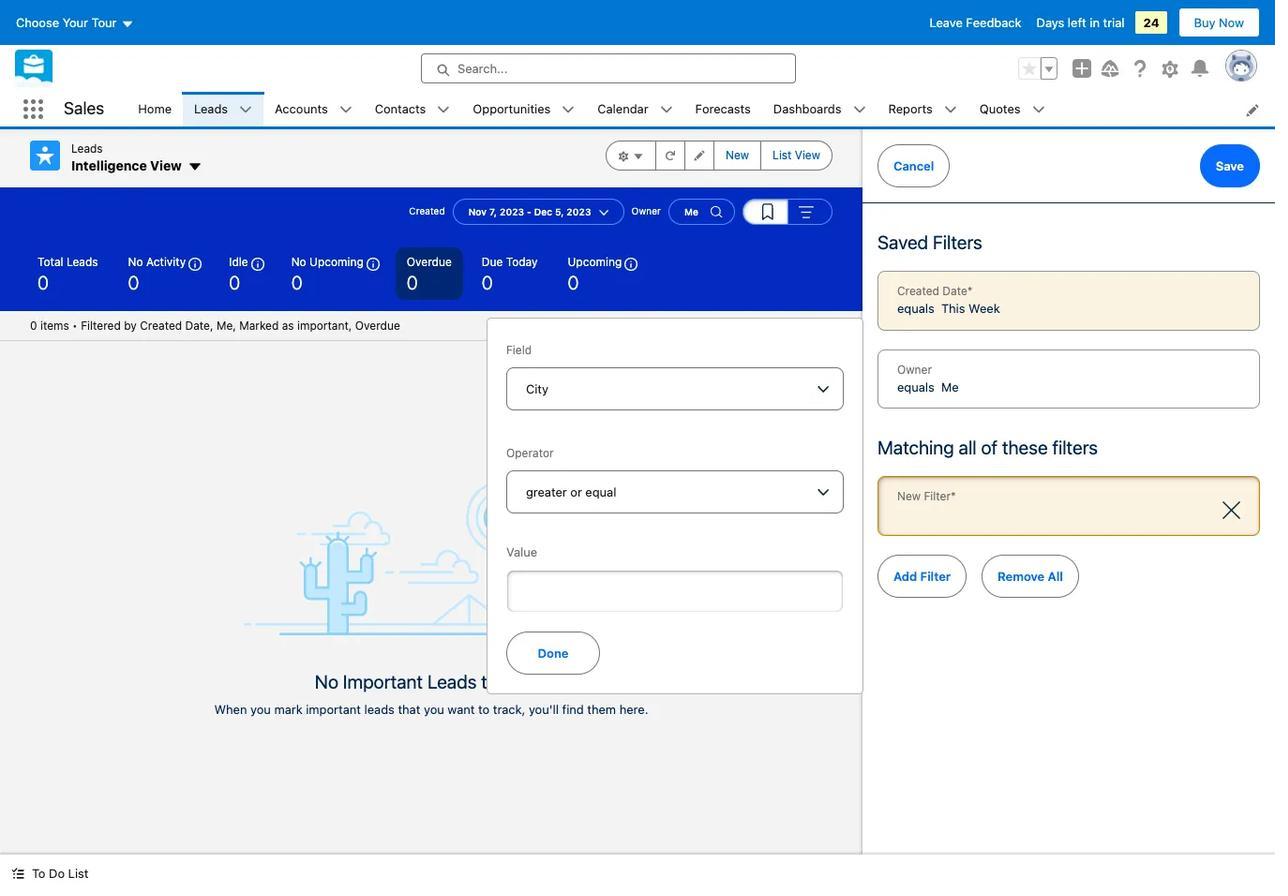 Task type: locate. For each thing, give the bounding box(es) containing it.
view down dashboards link
[[795, 148, 821, 162]]

contacts link
[[364, 92, 437, 127]]

0 horizontal spatial 2023
[[500, 206, 524, 217]]

text default image inside 'dashboards' list item
[[853, 103, 866, 117]]

1 vertical spatial to
[[478, 703, 490, 718]]

0 horizontal spatial overdue
[[355, 318, 400, 332]]

quotes list item
[[969, 92, 1057, 127]]

do
[[49, 867, 65, 882]]

me
[[685, 206, 699, 217], [942, 379, 959, 394]]

1 horizontal spatial me
[[942, 379, 959, 394]]

leads up want
[[428, 672, 477, 693]]

contacts list item
[[364, 92, 462, 127]]

overdue left due in the top left of the page
[[407, 255, 452, 269]]

nov
[[469, 206, 487, 217]]

0 vertical spatial group
[[1019, 57, 1058, 80]]

value
[[506, 545, 538, 560]]

new for new
[[726, 148, 749, 162]]

overdue right 'important,'
[[355, 318, 400, 332]]

0 vertical spatial me
[[685, 206, 699, 217]]

text default image inside quotes list item
[[1032, 103, 1045, 117]]

1 horizontal spatial 2023
[[567, 206, 591, 217]]

equals inside created date * equals this week
[[898, 301, 935, 316]]

owner down created date * equals this week
[[898, 362, 932, 377]]

2023 left -
[[500, 206, 524, 217]]

group down days at top
[[1019, 57, 1058, 80]]

2023 right '5,' at the top of the page
[[567, 206, 591, 217]]

0 vertical spatial owner
[[632, 205, 661, 217]]

filter down the matching at right
[[924, 490, 951, 504]]

to do list button
[[0, 855, 100, 893]]

save button
[[1200, 144, 1260, 188]]

marked
[[239, 318, 279, 332]]

choose
[[16, 15, 59, 30]]

opportunities
[[473, 101, 551, 116]]

group down forecasts link
[[606, 141, 833, 171]]

0 items • filtered by created date, me, marked as important, overdue
[[30, 318, 400, 332]]

text default image right calendar
[[660, 103, 673, 117]]

filter
[[924, 490, 951, 504], [921, 569, 951, 584]]

new inside button
[[726, 148, 749, 162]]

no right idle
[[291, 255, 306, 269]]

new for new filter *
[[898, 490, 921, 504]]

filter right the add
[[921, 569, 951, 584]]

me button
[[669, 198, 735, 225]]

days
[[1037, 15, 1065, 30]]

text default image left to
[[11, 868, 24, 881]]

1 vertical spatial me
[[942, 379, 959, 394]]

no activity
[[128, 255, 186, 269]]

text default image inside leads list item
[[239, 103, 252, 117]]

2 equals from the top
[[898, 379, 935, 394]]

filters
[[933, 232, 983, 253]]

remove all button
[[982, 555, 1079, 598]]

equals left this
[[898, 301, 935, 316]]

text default image left reports link
[[853, 103, 866, 117]]

you'll
[[529, 703, 559, 718]]

1 2023 from the left
[[500, 206, 524, 217]]

dashboards list item
[[762, 92, 877, 127]]

cancel button
[[878, 144, 950, 188]]

text default image right contacts
[[437, 103, 451, 117]]

view
[[795, 148, 821, 162], [150, 158, 182, 174]]

0 horizontal spatial created
[[140, 318, 182, 332]]

0 horizontal spatial new
[[726, 148, 749, 162]]

no left activity
[[128, 255, 143, 269]]

overdue
[[407, 255, 452, 269], [355, 318, 400, 332]]

24
[[1144, 15, 1160, 30]]

leads list item
[[183, 92, 264, 127]]

text default image inside "contacts" list item
[[437, 103, 451, 117]]

greater
[[526, 485, 567, 500]]

greater or equal
[[526, 485, 617, 500]]

1 horizontal spatial *
[[968, 284, 973, 298]]

nov 7, 2023 - dec 5, 2023
[[469, 206, 591, 217]]

text default image for dashboards
[[853, 103, 866, 117]]

created inside created date * equals this week
[[898, 284, 940, 298]]

buy now button
[[1178, 8, 1260, 38]]

text default image inside accounts list item
[[339, 103, 352, 117]]

2023
[[500, 206, 524, 217], [567, 206, 591, 217]]

to
[[32, 867, 45, 882]]

0 horizontal spatial owner
[[632, 205, 661, 217]]

0 inside overdue 0
[[407, 272, 418, 293]]

view right intelligence
[[150, 158, 182, 174]]

1 vertical spatial owner
[[898, 362, 932, 377]]

1 horizontal spatial upcoming
[[568, 255, 622, 269]]

list view
[[773, 148, 821, 162]]

equals up the matching at right
[[898, 379, 935, 394]]

text default image right accounts
[[339, 103, 352, 117]]

1 horizontal spatial new
[[898, 490, 921, 504]]

0 vertical spatial equals
[[898, 301, 935, 316]]

list right new button
[[773, 148, 792, 162]]

list
[[127, 92, 1276, 127]]

to up track,
[[481, 672, 498, 693]]

buy now
[[1194, 15, 1245, 30]]

done button
[[506, 632, 600, 675]]

no for upcoming
[[291, 255, 306, 269]]

text default image inside opportunities list item
[[562, 103, 575, 117]]

Operator button
[[506, 471, 844, 514]]

equals
[[898, 301, 935, 316], [898, 379, 935, 394]]

text default image
[[437, 103, 451, 117], [562, 103, 575, 117], [944, 103, 957, 117], [1032, 103, 1045, 117], [11, 868, 24, 881]]

created left nov
[[409, 205, 445, 217]]

activity
[[146, 255, 186, 269]]

leads right home
[[194, 101, 228, 116]]

accounts
[[275, 101, 328, 116]]

1 vertical spatial list
[[68, 867, 89, 882]]

* inside created date * equals this week
[[968, 284, 973, 298]]

tour
[[92, 15, 117, 30]]

1 vertical spatial overdue
[[355, 318, 400, 332]]

forecasts link
[[684, 92, 762, 127]]

0 horizontal spatial me
[[685, 206, 699, 217]]

created right by
[[140, 318, 182, 332]]

Value text field
[[506, 570, 844, 613]]

1 vertical spatial filter
[[921, 569, 951, 584]]

0 inside due today 0
[[482, 272, 493, 293]]

2 vertical spatial group
[[743, 198, 833, 225]]

1 horizontal spatial owner
[[898, 362, 932, 377]]

view inside button
[[795, 148, 821, 162]]

0 horizontal spatial *
[[951, 490, 956, 504]]

1 vertical spatial *
[[951, 490, 956, 504]]

or
[[571, 485, 582, 500]]

sales
[[64, 99, 104, 118]]

important
[[343, 672, 423, 693]]

important
[[306, 703, 361, 718]]

text default image left accounts link
[[239, 103, 252, 117]]

0 items • filtered by created date, me, marked as important, overdue status
[[30, 318, 400, 332]]

quotes link
[[969, 92, 1032, 127]]

list
[[773, 148, 792, 162], [68, 867, 89, 882]]

you left mark
[[250, 703, 271, 718]]

text default image
[[239, 103, 252, 117], [339, 103, 352, 117], [660, 103, 673, 117], [853, 103, 866, 117], [187, 160, 202, 175]]

this
[[942, 301, 966, 316]]

group
[[1019, 57, 1058, 80], [606, 141, 833, 171], [743, 198, 833, 225]]

1 horizontal spatial no
[[291, 255, 306, 269]]

leads right total
[[67, 255, 98, 269]]

0 horizontal spatial you
[[250, 703, 271, 718]]

owner for owner equals me
[[898, 362, 932, 377]]

owner left me button
[[632, 205, 661, 217]]

quotes
[[980, 101, 1021, 116]]

* up the week
[[968, 284, 973, 298]]

filters
[[1053, 437, 1098, 459]]

2 horizontal spatial no
[[315, 672, 339, 693]]

1 vertical spatial group
[[606, 141, 833, 171]]

text default image right quotes
[[1032, 103, 1045, 117]]

1 horizontal spatial created
[[409, 205, 445, 217]]

0 horizontal spatial view
[[150, 158, 182, 174]]

no up the 'important'
[[315, 672, 339, 693]]

* down the matching all of these filters
[[951, 490, 956, 504]]

date
[[943, 284, 968, 298]]

me inside 'owner equals me'
[[942, 379, 959, 394]]

to right want
[[478, 703, 490, 718]]

me inside button
[[685, 206, 699, 217]]

list right do
[[68, 867, 89, 882]]

1 horizontal spatial overdue
[[407, 255, 452, 269]]

0 vertical spatial list
[[773, 148, 792, 162]]

0 vertical spatial overdue
[[407, 255, 452, 269]]

cancel
[[894, 159, 934, 174]]

overdue 0
[[407, 255, 452, 293]]

week
[[969, 301, 1000, 316]]

0 vertical spatial filter
[[924, 490, 951, 504]]

saved
[[878, 232, 929, 253]]

text default image inside calendar list item
[[660, 103, 673, 117]]

text default image inside the to do list button
[[11, 868, 24, 881]]

1 horizontal spatial list
[[773, 148, 792, 162]]

text default image right "reports"
[[944, 103, 957, 117]]

filtered
[[81, 318, 121, 332]]

no
[[128, 255, 143, 269], [291, 255, 306, 269], [315, 672, 339, 693]]

filter inside add filter button
[[921, 569, 951, 584]]

you right that
[[424, 703, 444, 718]]

leave feedback
[[930, 15, 1022, 30]]

leave feedback link
[[930, 15, 1022, 30]]

0 vertical spatial *
[[968, 284, 973, 298]]

you
[[250, 703, 271, 718], [424, 703, 444, 718]]

1 horizontal spatial view
[[795, 148, 821, 162]]

to do list
[[32, 867, 89, 882]]

text default image left the calendar link
[[562, 103, 575, 117]]

created left date
[[898, 284, 940, 298]]

1 equals from the top
[[898, 301, 935, 316]]

calendar
[[598, 101, 649, 116]]

city
[[526, 382, 549, 397]]

1 you from the left
[[250, 703, 271, 718]]

accounts list item
[[264, 92, 364, 127]]

leads
[[194, 101, 228, 116], [71, 142, 103, 156], [67, 255, 98, 269], [428, 672, 477, 693]]

0 horizontal spatial upcoming
[[310, 255, 364, 269]]

owner inside 'owner equals me'
[[898, 362, 932, 377]]

group down list view button
[[743, 198, 833, 225]]

1 horizontal spatial you
[[424, 703, 444, 718]]

upcoming right 'today'
[[568, 255, 622, 269]]

overdue inside key performance indicators group
[[407, 255, 452, 269]]

2 horizontal spatial created
[[898, 284, 940, 298]]

new down forecasts link
[[726, 148, 749, 162]]

0 vertical spatial new
[[726, 148, 749, 162]]

leads link
[[183, 92, 239, 127]]

view for intelligence view
[[150, 158, 182, 174]]

created
[[409, 205, 445, 217], [898, 284, 940, 298], [140, 318, 182, 332]]

text default image for contacts
[[437, 103, 451, 117]]

upcoming
[[310, 255, 364, 269], [568, 255, 622, 269]]

owner
[[632, 205, 661, 217], [898, 362, 932, 377]]

equal
[[586, 485, 617, 500]]

as
[[282, 318, 294, 332]]

1 vertical spatial equals
[[898, 379, 935, 394]]

leads inside no important leads to show when you mark important leads that you want to track, you'll find them here.
[[428, 672, 477, 693]]

new down the matching at right
[[898, 490, 921, 504]]

no inside no important leads to show when you mark important leads that you want to track, you'll find them here.
[[315, 672, 339, 693]]

*
[[968, 284, 973, 298], [951, 490, 956, 504]]

text default image inside reports list item
[[944, 103, 957, 117]]

0 horizontal spatial no
[[128, 255, 143, 269]]

0 vertical spatial created
[[409, 205, 445, 217]]

1 vertical spatial new
[[898, 490, 921, 504]]

upcoming up 'important,'
[[310, 255, 364, 269]]

1 vertical spatial created
[[898, 284, 940, 298]]



Task type: vqa. For each thing, say whether or not it's contained in the screenshot.
items
yes



Task type: describe. For each thing, give the bounding box(es) containing it.
that
[[398, 703, 421, 718]]

calendar link
[[586, 92, 660, 127]]

equals inside 'owner equals me'
[[898, 379, 935, 394]]

reports link
[[877, 92, 944, 127]]

0 inside total leads 0
[[38, 272, 49, 293]]

text default image down leads link
[[187, 160, 202, 175]]

forecasts
[[696, 101, 751, 116]]

these
[[1002, 437, 1048, 459]]

your
[[63, 15, 88, 30]]

leads inside total leads 0
[[67, 255, 98, 269]]

choose your tour button
[[15, 8, 135, 38]]

text default image for accounts
[[339, 103, 352, 117]]

0 horizontal spatial list
[[68, 867, 89, 882]]

feedback
[[966, 15, 1022, 30]]

save
[[1216, 159, 1245, 174]]

text default image for calendar
[[660, 103, 673, 117]]

me,
[[217, 318, 236, 332]]

matching
[[878, 437, 954, 459]]

list view button
[[761, 141, 833, 171]]

2 2023 from the left
[[567, 206, 591, 217]]

dec
[[534, 206, 553, 217]]

owner for owner
[[632, 205, 661, 217]]

leads inside list item
[[194, 101, 228, 116]]

search... button
[[421, 53, 796, 83]]

2 upcoming from the left
[[568, 255, 622, 269]]

today
[[506, 255, 538, 269]]

items
[[40, 318, 69, 332]]

matching all of these filters
[[878, 437, 1098, 459]]

days left in trial
[[1037, 15, 1125, 30]]

2 vertical spatial created
[[140, 318, 182, 332]]

due
[[482, 255, 503, 269]]

text default image for leads
[[239, 103, 252, 117]]

by
[[124, 318, 137, 332]]

text default image for quotes
[[1032, 103, 1045, 117]]

saved filters
[[878, 232, 983, 253]]

* for new filter *
[[951, 490, 956, 504]]

add filter button
[[878, 555, 967, 598]]

home link
[[127, 92, 183, 127]]

field city
[[506, 343, 549, 397]]

no upcoming
[[291, 255, 364, 269]]

nov 7, 2023 - dec 5, 2023 button
[[453, 198, 624, 225]]

due today 0
[[482, 255, 538, 293]]

intelligence
[[71, 158, 147, 174]]

idle
[[229, 255, 248, 269]]

opportunities link
[[462, 92, 562, 127]]

created for created date * equals this week
[[898, 284, 940, 298]]

owner equals me
[[898, 362, 959, 394]]

track,
[[493, 703, 526, 718]]

Field button
[[506, 368, 844, 411]]

remove all
[[998, 569, 1063, 584]]

leave
[[930, 15, 963, 30]]

add filter
[[894, 569, 951, 584]]

created for created
[[409, 205, 445, 217]]

trial
[[1103, 15, 1125, 30]]

them
[[587, 703, 616, 718]]

filter for new filter *
[[924, 490, 951, 504]]

operator
[[506, 446, 554, 460]]

home
[[138, 101, 172, 116]]

text default image for opportunities
[[562, 103, 575, 117]]

date,
[[185, 318, 213, 332]]

no for important
[[315, 672, 339, 693]]

5,
[[555, 206, 564, 217]]

when
[[214, 703, 247, 718]]

leads up intelligence
[[71, 142, 103, 156]]

new button
[[714, 141, 762, 171]]

-
[[527, 206, 532, 217]]

total
[[38, 255, 63, 269]]

here.
[[620, 703, 648, 718]]

now
[[1219, 15, 1245, 30]]

no important leads to show when you mark important leads that you want to track, you'll find them here.
[[214, 672, 648, 718]]

•
[[72, 318, 78, 332]]

list containing home
[[127, 92, 1276, 127]]

no for activity
[[128, 255, 143, 269]]

all
[[959, 437, 977, 459]]

key performance indicators group
[[0, 247, 863, 311]]

created date * equals this week
[[898, 284, 1000, 316]]

view for list view
[[795, 148, 821, 162]]

find
[[562, 703, 584, 718]]

* for created date * equals this week
[[968, 284, 973, 298]]

add
[[894, 569, 917, 584]]

dashboards link
[[762, 92, 853, 127]]

done
[[538, 646, 569, 661]]

search...
[[458, 61, 508, 76]]

0 vertical spatial to
[[481, 672, 498, 693]]

of
[[981, 437, 998, 459]]

contacts
[[375, 101, 426, 116]]

choose your tour
[[16, 15, 117, 30]]

2 you from the left
[[424, 703, 444, 718]]

opportunities list item
[[462, 92, 586, 127]]

reports list item
[[877, 92, 969, 127]]

leads
[[364, 703, 395, 718]]

filter for add filter
[[921, 569, 951, 584]]

calendar list item
[[586, 92, 684, 127]]

7,
[[489, 206, 497, 217]]

1 upcoming from the left
[[310, 255, 364, 269]]

new filter *
[[898, 490, 956, 504]]

left
[[1068, 15, 1087, 30]]

text default image for reports
[[944, 103, 957, 117]]

reports
[[889, 101, 933, 116]]

total leads 0
[[38, 255, 98, 293]]

dashboards
[[774, 101, 842, 116]]

all
[[1048, 569, 1063, 584]]

group containing new
[[606, 141, 833, 171]]

field
[[506, 343, 532, 357]]

important,
[[297, 318, 352, 332]]

buy
[[1194, 15, 1216, 30]]



